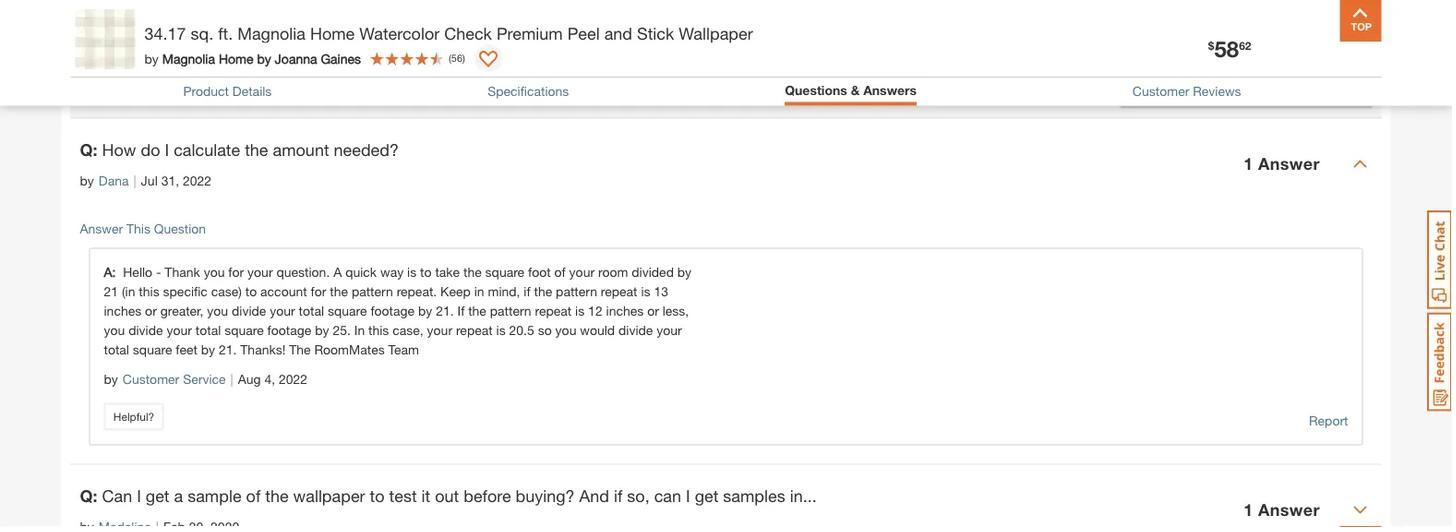 Task type: describe. For each thing, give the bounding box(es) containing it.
0 horizontal spatial i
[[137, 486, 141, 506]]

customer service button
[[123, 369, 226, 389]]

1 answer for q: can i get a sample of the wallpaper to test it out before buying? and if so, can i get samples in...
[[1244, 500, 1321, 520]]

in
[[474, 284, 484, 299]]

2 horizontal spatial to
[[420, 265, 432, 280]]

take
[[435, 265, 460, 280]]

calculate
[[174, 139, 240, 159]]

25.
[[333, 323, 351, 338]]

mind,
[[488, 284, 520, 299]]

1 or from the left
[[145, 303, 157, 319]]

repeat.
[[397, 284, 437, 299]]

room
[[598, 265, 628, 280]]

is left 12
[[575, 303, 585, 319]]

wallpaper
[[679, 23, 753, 43]]

sample
[[188, 486, 242, 506]]

by magnolia home by joanna gaines
[[145, 51, 361, 66]]

by right feet
[[201, 342, 215, 357]]

0 horizontal spatial magnolia
[[162, 51, 215, 66]]

questions for questions
[[126, 15, 201, 35]]

caret image for how do i calculate the amount needed?
[[1353, 157, 1368, 171]]

Search Questions & Answers text field
[[351, 2, 971, 39]]

jul
[[141, 173, 158, 188]]

square up thanks!
[[225, 323, 264, 338]]

less,
[[663, 303, 689, 319]]

and
[[580, 486, 610, 506]]

and
[[605, 23, 633, 43]]

greater,
[[160, 303, 204, 319]]

0 horizontal spatial for
[[228, 265, 244, 280]]

1 horizontal spatial divide
[[232, 303, 266, 319]]

(
[[449, 52, 451, 64]]

square up mind,
[[485, 265, 525, 280]]

account
[[261, 284, 307, 299]]

way
[[381, 265, 404, 280]]

dana
[[99, 173, 129, 188]]

it
[[422, 486, 431, 506]]

1 answer for q: how do i calculate the amount needed?
[[1244, 154, 1321, 174]]

customer inside the questions element
[[123, 371, 179, 387]]

the up in
[[464, 265, 482, 280]]

in
[[354, 323, 365, 338]]

2 get from the left
[[695, 486, 719, 506]]

if inside hello - thank you for your question. a quick way is to take the square foot of your room divided by 21 (in this specific case) to account for the pattern repeat. keep in mind, if the pattern repeat is 13 inches or greater, you divide your total square footage by 21. if the pattern repeat is 12 inches or less, you divide your total square footage by 25. in this case, your repeat is 20.5 so you would divide your total square feet by 21. thanks! the roommates team
[[524, 284, 531, 299]]

34.17 sq. ft. magnolia home watercolor check premium peel and stick wallpaper
[[145, 23, 753, 43]]

reviews
[[1193, 84, 1242, 99]]

31,
[[161, 173, 179, 188]]

1 for can i get a sample of the wallpaper to test it out before buying? and if so, can i get samples in...
[[1244, 500, 1254, 520]]

wallpaper
[[293, 486, 365, 506]]

samples
[[723, 486, 786, 506]]

team
[[388, 342, 419, 357]]

answer this question link
[[80, 221, 206, 236]]

the down foot
[[534, 284, 552, 299]]

13
[[654, 284, 669, 299]]

feedback link image
[[1428, 312, 1453, 412]]

0 horizontal spatial pattern
[[352, 284, 393, 299]]

by dana | jul 31, 2022
[[80, 173, 212, 188]]

the left the amount
[[245, 139, 268, 159]]

a
[[334, 265, 342, 280]]

in...
[[790, 486, 817, 506]]

q: can i get a sample of the wallpaper to test it out before buying? and if so, can i get samples in...
[[80, 486, 817, 506]]

1 inches from the left
[[104, 303, 142, 319]]

how
[[102, 139, 136, 159]]

questions element
[[71, 118, 1382, 527]]

2 horizontal spatial pattern
[[556, 284, 598, 299]]

feet
[[176, 342, 198, 357]]

by right the divided
[[678, 265, 692, 280]]

2 vertical spatial total
[[104, 342, 129, 357]]

1 horizontal spatial customer
[[1133, 84, 1190, 99]]

1 vertical spatial if
[[614, 486, 623, 506]]

thanks!
[[240, 342, 286, 357]]

this
[[127, 221, 151, 236]]

stick
[[637, 23, 675, 43]]

test
[[389, 486, 417, 506]]

dana button
[[99, 171, 129, 191]]

case)
[[211, 284, 242, 299]]

customer reviews
[[1133, 84, 1242, 99]]

1 get from the left
[[146, 486, 170, 506]]

34.17
[[145, 23, 186, 43]]

helpful? button
[[104, 403, 164, 431]]

product image image
[[75, 9, 135, 69]]

watercolor
[[360, 23, 440, 43]]

0 vertical spatial magnolia
[[238, 23, 306, 43]]

1 horizontal spatial 21.
[[436, 303, 454, 319]]

-
[[156, 265, 161, 280]]

is left "20.5"
[[496, 323, 506, 338]]

by down "repeat."
[[418, 303, 432, 319]]

can
[[654, 486, 682, 506]]

)
[[463, 52, 465, 64]]

by customer service | aug 4, 2022
[[104, 371, 308, 387]]

service
[[183, 371, 226, 387]]

your down account
[[270, 303, 295, 319]]

q: how do i calculate the amount needed?
[[80, 139, 399, 159]]

roommates
[[314, 342, 385, 357]]

top button
[[1341, 0, 1382, 42]]

questions for questions & answers
[[785, 82, 848, 97]]

1 horizontal spatial for
[[311, 284, 326, 299]]

1 horizontal spatial to
[[370, 486, 385, 506]]

peel
[[568, 23, 600, 43]]

0 horizontal spatial divide
[[129, 323, 163, 338]]

$ 58 62
[[1209, 35, 1252, 61]]

foot
[[528, 265, 551, 280]]

quick
[[346, 265, 377, 280]]

0 horizontal spatial this
[[139, 284, 159, 299]]

case,
[[393, 323, 424, 338]]

ft.
[[218, 23, 233, 43]]

can
[[102, 486, 132, 506]]

1 vertical spatial of
[[246, 486, 261, 506]]

needed?
[[334, 139, 399, 159]]

report button
[[1310, 411, 1349, 431]]

answer for how do i calculate the amount needed?
[[1259, 154, 1321, 174]]

(in
[[122, 284, 135, 299]]

so,
[[627, 486, 650, 506]]



Task type: vqa. For each thing, say whether or not it's contained in the screenshot.
PACK
no



Task type: locate. For each thing, give the bounding box(es) containing it.
footage
[[371, 303, 415, 319], [267, 323, 312, 338]]

repeat up so
[[535, 303, 572, 319]]

if left so,
[[614, 486, 623, 506]]

0 vertical spatial 21.
[[436, 303, 454, 319]]

magnolia up "by magnolia home by joanna gaines"
[[238, 23, 306, 43]]

0 vertical spatial this
[[139, 284, 159, 299]]

0 vertical spatial total
[[299, 303, 324, 319]]

by left dana
[[80, 173, 94, 188]]

get left a at the bottom left of page
[[146, 486, 170, 506]]

do
[[141, 139, 160, 159]]

1 vertical spatial 1 answer
[[1244, 500, 1321, 520]]

0 horizontal spatial home
[[219, 51, 254, 66]]

divided
[[632, 265, 674, 280]]

question
[[154, 221, 206, 236]]

0 vertical spatial to
[[420, 265, 432, 280]]

0 horizontal spatial of
[[246, 486, 261, 506]]

1 horizontal spatial |
[[230, 371, 233, 387]]

1 horizontal spatial this
[[369, 323, 389, 338]]

answer
[[1259, 154, 1321, 174], [80, 221, 123, 236], [1259, 500, 1321, 520]]

1 1 from the top
[[1244, 154, 1254, 174]]

for down question.
[[311, 284, 326, 299]]

q: for q: can i get a sample of the wallpaper to test it out before buying? and if so, can i get samples in...
[[80, 486, 97, 506]]

inches right 12
[[606, 303, 644, 319]]

21 left the (in
[[104, 284, 118, 299]]

the left 'wallpaper' on the left of page
[[265, 486, 289, 506]]

home up gaines
[[310, 23, 355, 43]]

your down the less, on the left of the page
[[657, 323, 682, 338]]

divide down greater,
[[129, 323, 163, 338]]

1 vertical spatial total
[[196, 323, 221, 338]]

1 vertical spatial 21
[[104, 284, 118, 299]]

0 vertical spatial 2022
[[183, 173, 212, 188]]

0 vertical spatial q:
[[80, 139, 97, 159]]

0 horizontal spatial 21.
[[219, 342, 237, 357]]

inches
[[104, 303, 142, 319], [606, 303, 644, 319]]

questions & answers button
[[785, 82, 917, 101], [785, 82, 917, 97]]

the down a
[[330, 284, 348, 299]]

your right case,
[[427, 323, 453, 338]]

0 vertical spatial answer
[[1259, 154, 1321, 174]]

0 horizontal spatial footage
[[267, 323, 312, 338]]

so
[[538, 323, 552, 338]]

q: left how
[[80, 139, 97, 159]]

4,
[[265, 371, 275, 387]]

repeat down if
[[456, 323, 493, 338]]

gaines
[[321, 51, 361, 66]]

0 horizontal spatial repeat
[[456, 323, 493, 338]]

would
[[580, 323, 615, 338]]

repeat down room at the left
[[601, 284, 638, 299]]

( 56 )
[[449, 52, 465, 64]]

1 for how do i calculate the amount needed?
[[1244, 154, 1254, 174]]

q: left can
[[80, 486, 97, 506]]

0 horizontal spatial inches
[[104, 303, 142, 319]]

this right in
[[369, 323, 389, 338]]

1 vertical spatial 21.
[[219, 342, 237, 357]]

total up feet
[[196, 323, 221, 338]]

hello
[[123, 265, 153, 280]]

is left 13
[[641, 284, 651, 299]]

footage up the at the left bottom of the page
[[267, 323, 312, 338]]

2 horizontal spatial repeat
[[601, 284, 638, 299]]

1 horizontal spatial footage
[[371, 303, 415, 319]]

0 vertical spatial 1 answer
[[1244, 154, 1321, 174]]

by left 25.
[[315, 323, 329, 338]]

1 horizontal spatial repeat
[[535, 303, 572, 319]]

of inside hello - thank you for your question. a quick way is to take the square foot of your room divided by 21 (in this specific case) to account for the pattern repeat. keep in mind, if the pattern repeat is 13 inches or greater, you divide your total square footage by 21. if the pattern repeat is 12 inches or less, you divide your total square footage by 25. in this case, your repeat is 20.5 so you would divide your total square feet by 21. thanks! the roommates team
[[555, 265, 566, 280]]

0 vertical spatial caret image
[[1353, 157, 1368, 171]]

1 horizontal spatial of
[[555, 265, 566, 280]]

2 horizontal spatial divide
[[619, 323, 653, 338]]

live chat image
[[1428, 211, 1453, 309]]

&
[[851, 82, 860, 97]]

of
[[555, 265, 566, 280], [246, 486, 261, 506]]

to left test
[[370, 486, 385, 506]]

home
[[310, 23, 355, 43], [219, 51, 254, 66]]

0 horizontal spatial |
[[133, 173, 136, 188]]

of right foot
[[555, 265, 566, 280]]

2 1 from the top
[[1244, 500, 1254, 520]]

1 vertical spatial caret image
[[1353, 503, 1368, 518]]

by down the 34.17 on the left top of the page
[[145, 51, 159, 66]]

pattern up 12
[[556, 284, 598, 299]]

1 vertical spatial 1
[[1244, 500, 1254, 520]]

0 vertical spatial 21
[[172, 82, 186, 97]]

the
[[245, 139, 268, 159], [464, 265, 482, 280], [330, 284, 348, 299], [534, 284, 552, 299], [468, 303, 487, 319], [265, 486, 289, 506]]

1 vertical spatial answer
[[80, 221, 123, 236]]

1 horizontal spatial inches
[[606, 303, 644, 319]]

1 horizontal spatial pattern
[[490, 303, 532, 319]]

product details button
[[183, 84, 272, 99], [183, 84, 272, 99]]

to right case)
[[245, 284, 257, 299]]

buying?
[[516, 486, 575, 506]]

1 vertical spatial home
[[219, 51, 254, 66]]

2 1 answer from the top
[[1244, 500, 1321, 520]]

0 vertical spatial repeat
[[601, 284, 638, 299]]

1 horizontal spatial get
[[695, 486, 719, 506]]

pattern down quick in the left of the page
[[352, 284, 393, 299]]

questions
[[126, 15, 201, 35], [785, 82, 848, 97]]

0 vertical spatial for
[[228, 265, 244, 280]]

1 horizontal spatial 21
[[172, 82, 186, 97]]

the right if
[[468, 303, 487, 319]]

square left feet
[[133, 342, 172, 357]]

0 vertical spatial 1
[[1244, 154, 1254, 174]]

hello - thank you for your question. a quick way is to take the square foot of your room divided by 21 (in this specific case) to account for the pattern repeat. keep in mind, if the pattern repeat is 13 inches or greater, you divide your total square footage by 21. if the pattern repeat is 12 inches or less, you divide your total square footage by 25. in this case, your repeat is 20.5 so you would divide your total square feet by 21. thanks! the roommates team
[[104, 265, 692, 357]]

this
[[139, 284, 159, 299], [369, 323, 389, 338]]

1 horizontal spatial or
[[648, 303, 659, 319]]

1 q: from the top
[[80, 139, 97, 159]]

for
[[228, 265, 244, 280], [311, 284, 326, 299]]

total down account
[[299, 303, 324, 319]]

21. left if
[[436, 303, 454, 319]]

2 horizontal spatial total
[[299, 303, 324, 319]]

joanna
[[275, 51, 317, 66]]

$
[[1209, 39, 1215, 52]]

specific
[[163, 284, 208, 299]]

you down the (in
[[104, 323, 125, 338]]

21. left thanks!
[[219, 342, 237, 357]]

0 horizontal spatial customer
[[123, 371, 179, 387]]

0 vertical spatial questions
[[126, 15, 201, 35]]

1 vertical spatial customer
[[123, 371, 179, 387]]

0 vertical spatial if
[[524, 284, 531, 299]]

0 vertical spatial footage
[[371, 303, 415, 319]]

answer this question
[[80, 221, 206, 236]]

1 horizontal spatial total
[[196, 323, 221, 338]]

questions & answers
[[785, 82, 917, 97]]

1 vertical spatial q:
[[80, 486, 97, 506]]

1 horizontal spatial if
[[614, 486, 623, 506]]

20.5
[[509, 323, 535, 338]]

divide
[[232, 303, 266, 319], [129, 323, 163, 338], [619, 323, 653, 338]]

1 vertical spatial repeat
[[535, 303, 572, 319]]

| left aug
[[230, 371, 233, 387]]

home down ft.
[[219, 51, 254, 66]]

you right so
[[556, 323, 577, 338]]

2 vertical spatial to
[[370, 486, 385, 506]]

21 inside hello - thank you for your question. a quick way is to take the square foot of your room divided by 21 (in this specific case) to account for the pattern repeat. keep in mind, if the pattern repeat is 13 inches or greater, you divide your total square footage by 21. if the pattern repeat is 12 inches or less, you divide your total square footage by 25. in this case, your repeat is 20.5 so you would divide your total square feet by 21. thanks! the roommates team
[[104, 284, 118, 299]]

2 or from the left
[[648, 303, 659, 319]]

1 vertical spatial this
[[369, 323, 389, 338]]

|
[[133, 173, 136, 188], [230, 371, 233, 387]]

questions left the &
[[785, 82, 848, 97]]

1 horizontal spatial home
[[310, 23, 355, 43]]

0 vertical spatial of
[[555, 265, 566, 280]]

1 vertical spatial |
[[230, 371, 233, 387]]

2 vertical spatial answer
[[1259, 500, 1321, 520]]

0 vertical spatial home
[[310, 23, 355, 43]]

to up "repeat."
[[420, 265, 432, 280]]

magnolia
[[238, 23, 306, 43], [162, 51, 215, 66]]

12
[[588, 303, 603, 319]]

1 vertical spatial footage
[[267, 323, 312, 338]]

2022 right "31," on the left of the page
[[183, 173, 212, 188]]

answers
[[864, 82, 917, 97]]

your left room at the left
[[569, 265, 595, 280]]

is right way
[[407, 265, 417, 280]]

q: for q: how do i calculate the amount needed?
[[80, 139, 97, 159]]

56
[[451, 52, 463, 64]]

get right can
[[695, 486, 719, 506]]

62
[[1240, 39, 1252, 52]]

divide right would
[[619, 323, 653, 338]]

you down case)
[[207, 303, 228, 319]]

premium
[[497, 23, 563, 43]]

2 inches from the left
[[606, 303, 644, 319]]

question.
[[277, 265, 330, 280]]

specifications
[[488, 84, 569, 99]]

2022 right 4,
[[279, 371, 308, 387]]

0 horizontal spatial if
[[524, 284, 531, 299]]

square up 25.
[[328, 303, 367, 319]]

the
[[289, 342, 311, 357]]

repeat
[[601, 284, 638, 299], [535, 303, 572, 319], [456, 323, 493, 338]]

out
[[435, 486, 459, 506]]

2 horizontal spatial i
[[686, 486, 691, 506]]

21
[[172, 82, 186, 97], [104, 284, 118, 299]]

questions left ft.
[[126, 15, 201, 35]]

product details
[[183, 84, 272, 99]]

customer left reviews
[[1133, 84, 1190, 99]]

square
[[485, 265, 525, 280], [328, 303, 367, 319], [225, 323, 264, 338], [133, 342, 172, 357]]

1 vertical spatial magnolia
[[162, 51, 215, 66]]

1 horizontal spatial 2022
[[279, 371, 308, 387]]

0 vertical spatial |
[[133, 173, 136, 188]]

0 horizontal spatial to
[[245, 284, 257, 299]]

| left jul at the top left of the page
[[133, 173, 136, 188]]

caret image for can i get a sample of the wallpaper to test it out before buying? and if so, can i get samples in...
[[1353, 503, 1368, 518]]

amount
[[273, 139, 329, 159]]

21 down the 34.17 on the left top of the page
[[172, 82, 186, 97]]

1 vertical spatial questions
[[785, 82, 848, 97]]

2 vertical spatial repeat
[[456, 323, 493, 338]]

0 horizontal spatial get
[[146, 486, 170, 506]]

0 vertical spatial customer
[[1133, 84, 1190, 99]]

by left joanna
[[257, 51, 271, 66]]

by up the helpful? "button"
[[104, 371, 118, 387]]

footage up case,
[[371, 303, 415, 319]]

0 horizontal spatial 2022
[[183, 173, 212, 188]]

before
[[464, 486, 511, 506]]

helpful?
[[113, 411, 154, 423]]

display image
[[479, 51, 498, 69]]

if
[[458, 303, 465, 319]]

sq.
[[191, 23, 214, 43]]

0 horizontal spatial questions
[[126, 15, 201, 35]]

1 1 answer from the top
[[1244, 154, 1321, 174]]

total down the (in
[[104, 342, 129, 357]]

your down greater,
[[167, 323, 192, 338]]

aug
[[238, 371, 261, 387]]

inches down the (in
[[104, 303, 142, 319]]

1 horizontal spatial magnolia
[[238, 23, 306, 43]]

2022
[[183, 173, 212, 188], [279, 371, 308, 387]]

your
[[248, 265, 273, 280], [569, 265, 595, 280], [270, 303, 295, 319], [167, 323, 192, 338], [427, 323, 453, 338], [657, 323, 682, 338]]

divide down case)
[[232, 303, 266, 319]]

1
[[1244, 154, 1254, 174], [1244, 500, 1254, 520]]

pattern down mind,
[[490, 303, 532, 319]]

keep
[[441, 284, 471, 299]]

1 vertical spatial to
[[245, 284, 257, 299]]

q:
[[80, 139, 97, 159], [80, 486, 97, 506]]

0 horizontal spatial total
[[104, 342, 129, 357]]

for up case)
[[228, 265, 244, 280]]

magnolia down sq. at the left top of page
[[162, 51, 215, 66]]

your up account
[[248, 265, 273, 280]]

1 horizontal spatial questions
[[785, 82, 848, 97]]

1 horizontal spatial i
[[165, 139, 169, 159]]

report
[[1310, 413, 1349, 428]]

get
[[146, 486, 170, 506], [695, 486, 719, 506]]

you up case)
[[204, 265, 225, 280]]

of right sample
[[246, 486, 261, 506]]

if down foot
[[524, 284, 531, 299]]

1 vertical spatial 2022
[[279, 371, 308, 387]]

a:
[[104, 265, 123, 280]]

1 vertical spatial for
[[311, 284, 326, 299]]

or left greater,
[[145, 303, 157, 319]]

caret image
[[1353, 157, 1368, 171], [1353, 503, 1368, 518]]

0 horizontal spatial 21
[[104, 284, 118, 299]]

1 answer
[[1244, 154, 1321, 174], [1244, 500, 1321, 520]]

answer for can i get a sample of the wallpaper to test it out before buying? and if so, can i get samples in...
[[1259, 500, 1321, 520]]

specifications button
[[488, 84, 569, 99], [488, 84, 569, 99]]

customer up the helpful? "button"
[[123, 371, 179, 387]]

1 caret image from the top
[[1353, 157, 1368, 171]]

this right the (in
[[139, 284, 159, 299]]

2 caret image from the top
[[1353, 503, 1368, 518]]

i
[[165, 139, 169, 159], [137, 486, 141, 506], [686, 486, 691, 506]]

2 q: from the top
[[80, 486, 97, 506]]

thank
[[165, 265, 200, 280]]

0 horizontal spatial or
[[145, 303, 157, 319]]

or down 13
[[648, 303, 659, 319]]

check
[[444, 23, 492, 43]]



